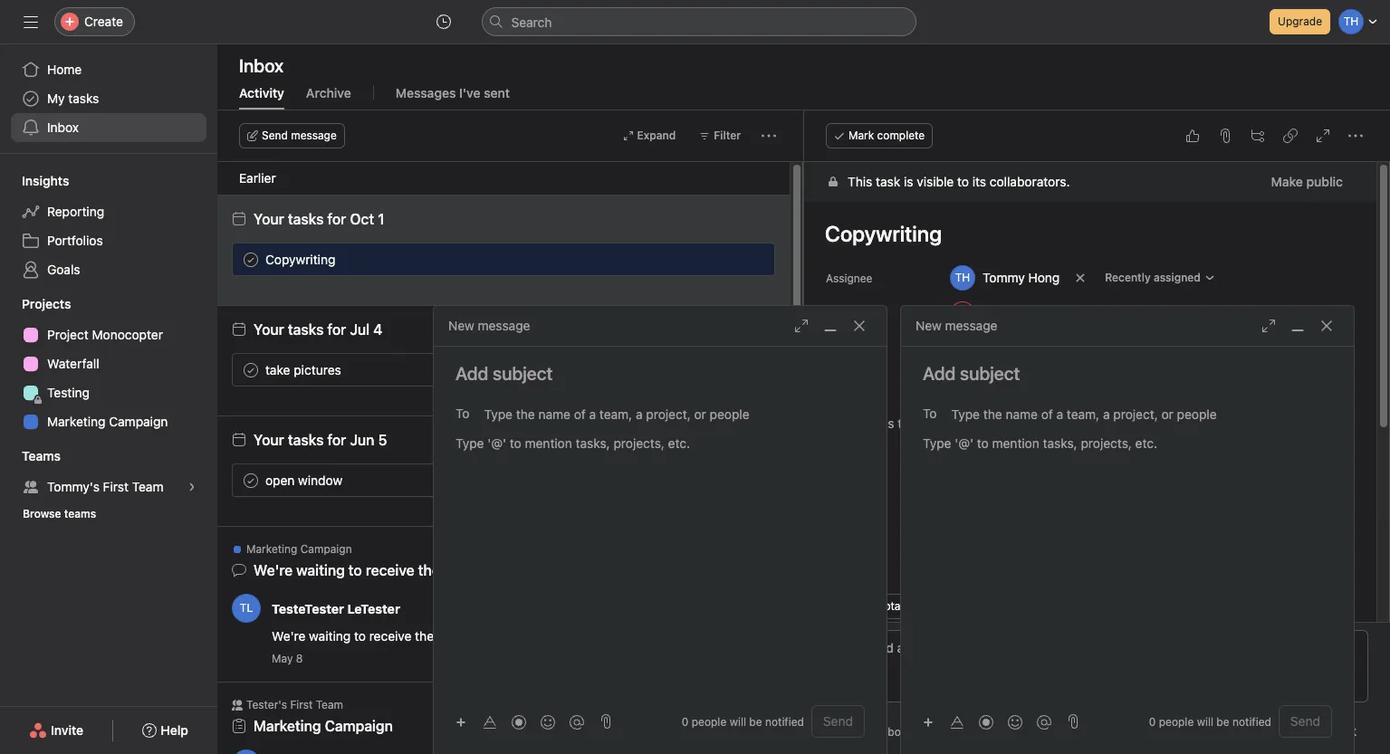 Task type: locate. For each thing, give the bounding box(es) containing it.
receive up letester
[[366, 562, 414, 579]]

2 notified from the left
[[1232, 715, 1271, 729]]

to for add subject text field
[[456, 405, 470, 421]]

1 type the name of a team, a project, or people text field from the left
[[484, 403, 763, 425]]

receive for we're waiting to receive the order before we can proceed. may 8
[[369, 629, 412, 644]]

to down letester
[[354, 629, 366, 644]]

my tasks
[[47, 91, 99, 106]]

1 vertical spatial for
[[327, 321, 346, 338]]

1 completed checkbox from the top
[[240, 359, 262, 381]]

8
[[296, 652, 303, 666]]

marketing inside 'link'
[[47, 414, 105, 429]]

0 vertical spatial team
[[132, 479, 164, 494]]

marketing campaign up testetester
[[246, 542, 352, 556]]

1 horizontal spatial projects
[[826, 344, 868, 358]]

oct inside dropdown button
[[983, 306, 1004, 321]]

0 horizontal spatial 0 people will be notified
[[682, 715, 804, 729]]

1 new message from the left
[[448, 318, 530, 333]]

type the name of a team, a project, or people text field down add subject text box
[[951, 403, 1230, 425]]

0 vertical spatial order
[[444, 562, 480, 579]]

1
[[378, 211, 385, 227], [1007, 306, 1013, 321]]

your up open
[[254, 432, 284, 448]]

1 dialog from the left
[[434, 306, 887, 754]]

2 people from the left
[[1159, 715, 1194, 729]]

tester's
[[246, 698, 287, 712]]

3 your from the top
[[254, 432, 284, 448]]

history image
[[436, 14, 451, 29]]

2 type the name of a team, a project, or people text field from the left
[[951, 403, 1230, 425]]

earlier
[[239, 170, 276, 186]]

inbox
[[239, 55, 284, 76], [47, 120, 79, 135]]

1 horizontal spatial send
[[823, 714, 853, 729]]

archive
[[306, 85, 351, 101]]

1 vertical spatial we're
[[272, 629, 306, 644]]

notified for emoji image
[[765, 715, 804, 729]]

activity link
[[239, 85, 284, 110]]

inbox down my
[[47, 120, 79, 135]]

0 horizontal spatial toolbar
[[448, 709, 593, 735]]

due date
[[826, 308, 872, 321]]

1 horizontal spatial be
[[1217, 715, 1229, 729]]

subtask
[[872, 600, 912, 613]]

0 horizontal spatial insert an object image
[[456, 717, 466, 728]]

full screen image
[[1316, 129, 1330, 143]]

tasks up take pictures
[[288, 321, 324, 338]]

send message button
[[239, 123, 345, 149]]

2 horizontal spatial send
[[1290, 714, 1320, 729]]

0 vertical spatial tl button
[[232, 594, 261, 623]]

2 toolbar from the left
[[916, 709, 1060, 735]]

we ca...
[[531, 562, 583, 579]]

1 will from the left
[[730, 715, 746, 729]]

0 horizontal spatial send
[[262, 129, 288, 142]]

add
[[950, 343, 971, 357], [849, 600, 869, 613]]

completed image
[[240, 249, 262, 270]]

1 vertical spatial first
[[290, 698, 313, 712]]

reporting
[[47, 204, 104, 219]]

create button
[[54, 7, 135, 36]]

task right the leave
[[1331, 724, 1357, 739]]

may
[[272, 652, 293, 666]]

we
[[513, 629, 530, 644]]

mark complete button
[[826, 123, 933, 149]]

0 horizontal spatial add
[[849, 600, 869, 613]]

order for we
[[437, 629, 469, 644]]

waiting down testetester letester
[[309, 629, 351, 644]]

0 horizontal spatial type the name of a team, a project, or people text field
[[484, 403, 763, 425]]

0 vertical spatial marketing campaign
[[47, 414, 168, 429]]

team up marketing campaign
[[316, 698, 343, 712]]

1 horizontal spatial send button
[[1279, 705, 1332, 738]]

record a video image
[[512, 715, 526, 729]]

1 vertical spatial your
[[254, 321, 284, 338]]

team left "see details, tommy's first team" icon
[[132, 479, 164, 494]]

1 horizontal spatial type the name of a team, a project, or people text field
[[951, 403, 1230, 425]]

4
[[373, 321, 383, 338]]

1 horizontal spatial campaign
[[300, 542, 352, 556]]

task left "is"
[[876, 174, 900, 189]]

0 horizontal spatial projects
[[22, 296, 71, 312]]

home link
[[11, 55, 206, 84]]

we're
[[254, 562, 293, 579], [272, 629, 306, 644]]

1 horizontal spatial oct
[[983, 306, 1004, 321]]

0 horizontal spatial campaign
[[109, 414, 168, 429]]

the
[[418, 562, 440, 579], [415, 629, 434, 644]]

browse
[[23, 507, 61, 521]]

tasks for your tasks for jul 4
[[288, 321, 324, 338]]

add subtask
[[849, 600, 912, 613]]

browse teams
[[23, 507, 96, 521]]

before inside we're waiting to receive the order before we can proceed. may 8
[[472, 629, 510, 644]]

for for jun
[[327, 432, 346, 448]]

1 horizontal spatial at mention image
[[1037, 715, 1051, 729]]

add or remove collaborators image
[[1026, 726, 1037, 737]]

expand
[[637, 129, 676, 142]]

your
[[254, 211, 284, 227], [254, 321, 284, 338], [254, 432, 284, 448]]

toolbar
[[448, 709, 593, 735], [916, 709, 1060, 735]]

0 vertical spatial add
[[950, 343, 971, 357]]

we're up testetester
[[254, 562, 293, 579]]

0 vertical spatial completed checkbox
[[240, 359, 262, 381]]

completed image for your tasks for jul 4
[[240, 359, 262, 381]]

oct
[[350, 211, 374, 227], [983, 306, 1004, 321]]

1 horizontal spatial 0 people will be notified
[[1149, 715, 1271, 729]]

task for this
[[876, 174, 900, 189]]

tasks right my
[[68, 91, 99, 106]]

projects inside the copywriting dialog
[[826, 344, 868, 358]]

insights button
[[0, 172, 69, 190]]

2 be from the left
[[1217, 715, 1229, 729]]

completed image left open
[[240, 470, 262, 491]]

completed checkbox left open
[[240, 470, 262, 491]]

2 to from the left
[[923, 405, 937, 421]]

1 vertical spatial add
[[849, 600, 869, 613]]

0 horizontal spatial 1
[[378, 211, 385, 227]]

Type the name of a team, a project, or people text field
[[484, 403, 763, 425], [951, 403, 1230, 425]]

1 vertical spatial tl button
[[968, 721, 990, 743]]

marketing campaign down testing link
[[47, 414, 168, 429]]

your for your tasks for jul 4
[[254, 321, 284, 338]]

insert an object image
[[456, 717, 466, 728], [923, 717, 934, 728]]

teams element
[[0, 440, 217, 531]]

0 vertical spatial oct
[[350, 211, 374, 227]]

1 vertical spatial marketing campaign
[[246, 542, 352, 556]]

0 vertical spatial the
[[418, 562, 440, 579]]

0 vertical spatial campaign
[[109, 414, 168, 429]]

tasks up open window
[[288, 432, 324, 448]]

the for we ca...
[[418, 562, 440, 579]]

we're inside we're waiting to receive the order before we can proceed. may 8
[[272, 629, 306, 644]]

tasks for your tasks for oct 1
[[288, 211, 324, 227]]

be
[[749, 715, 762, 729], [1217, 715, 1229, 729]]

first up marketing campaign
[[290, 698, 313, 712]]

tasks for my tasks
[[68, 91, 99, 106]]

order for we ca...
[[444, 562, 480, 579]]

waiting
[[296, 562, 345, 579], [309, 629, 351, 644]]

the down we're waiting to receive the order before we ca...
[[415, 629, 434, 644]]

to inside we're waiting to receive the order before we can proceed. may 8
[[354, 629, 366, 644]]

inbox up activity
[[239, 55, 284, 76]]

1 horizontal spatial tl
[[973, 724, 986, 738]]

before left we
[[472, 629, 510, 644]]

1 horizontal spatial people
[[1159, 715, 1194, 729]]

2 completed image from the top
[[240, 470, 262, 491]]

send inside send message button
[[262, 129, 288, 142]]

send button for first dialog from the right
[[1279, 705, 1332, 738]]

at mention image right emoji icon on the bottom right of the page
[[1037, 715, 1051, 729]]

for
[[327, 211, 346, 227], [327, 321, 346, 338], [327, 432, 346, 448]]

2 completed checkbox from the top
[[240, 470, 262, 491]]

marketing up testetester
[[246, 542, 297, 556]]

1 horizontal spatial insert an object image
[[923, 717, 934, 728]]

main content
[[804, 162, 1377, 754]]

1 your from the top
[[254, 211, 284, 227]]

portfolios
[[47, 233, 103, 248]]

toolbar for first dialog from the right
[[916, 709, 1060, 735]]

1 toolbar from the left
[[448, 709, 593, 735]]

tasks inside global element
[[68, 91, 99, 106]]

1 horizontal spatial new message
[[916, 318, 998, 333]]

expand button
[[614, 123, 684, 149]]

minimize image
[[823, 319, 838, 333]]

tl button left testetester
[[232, 594, 261, 623]]

0 vertical spatial before
[[484, 562, 527, 579]]

tl button right th button
[[968, 721, 990, 743]]

1 vertical spatial order
[[437, 629, 469, 644]]

insights element
[[0, 165, 217, 288]]

make public button
[[1259, 166, 1355, 198]]

send button
[[811, 705, 865, 738], [1279, 705, 1332, 738]]

0 horizontal spatial tl button
[[232, 594, 261, 623]]

1 vertical spatial waiting
[[309, 629, 351, 644]]

0 vertical spatial for
[[327, 211, 346, 227]]

3 for from the top
[[327, 432, 346, 448]]

1 horizontal spatial inbox
[[239, 55, 284, 76]]

main content containing this task is visible to its collaborators.
[[804, 162, 1377, 754]]

new message for 1st dialog from left
[[448, 318, 530, 333]]

campaign inside 'link'
[[109, 414, 168, 429]]

campaign up testetester letester link
[[300, 542, 352, 556]]

0 horizontal spatial team
[[132, 479, 164, 494]]

2 vertical spatial for
[[327, 432, 346, 448]]

projects up project
[[22, 296, 71, 312]]

1 vertical spatial inbox
[[47, 120, 79, 135]]

1 vertical spatial marketing
[[246, 542, 297, 556]]

2 0 people will be notified from the left
[[1149, 715, 1271, 729]]

2 for from the top
[[327, 321, 346, 338]]

completed image
[[240, 359, 262, 381], [240, 470, 262, 491]]

dialog
[[434, 306, 887, 754], [901, 306, 1354, 754]]

0 people will be notified
[[682, 715, 804, 729], [1149, 715, 1271, 729]]

0 horizontal spatial new message
[[448, 318, 530, 333]]

insert an object image for record a video image
[[923, 717, 934, 728]]

reporting link
[[11, 197, 206, 226]]

completed image left take
[[240, 359, 262, 381]]

help button
[[131, 715, 200, 747]]

first right tommy's
[[103, 479, 129, 494]]

people for send button associated with 1st dialog from left
[[692, 715, 727, 729]]

people for send button associated with first dialog from the right
[[1159, 715, 1194, 729]]

2 will from the left
[[1197, 715, 1214, 729]]

1 horizontal spatial formatting image
[[950, 715, 964, 729]]

0 vertical spatial task
[[876, 174, 900, 189]]

waiting up testetester
[[296, 562, 345, 579]]

order up we're waiting to receive the order before we can proceed. may 8
[[444, 562, 480, 579]]

jun
[[350, 432, 375, 448]]

projects
[[22, 296, 71, 312], [826, 344, 868, 358]]

first inside teams element
[[103, 479, 129, 494]]

1 horizontal spatial team
[[316, 698, 343, 712]]

1 horizontal spatial notified
[[1232, 715, 1271, 729]]

waiting inside we're waiting to receive the order before we can proceed. may 8
[[309, 629, 351, 644]]

formatting image
[[483, 715, 497, 729], [950, 715, 964, 729]]

insert an object image for record a video icon
[[456, 717, 466, 728]]

1 vertical spatial projects
[[826, 344, 868, 358]]

0 horizontal spatial notified
[[765, 715, 804, 729]]

task
[[876, 174, 900, 189], [1331, 724, 1357, 739]]

1 horizontal spatial marketing
[[246, 542, 297, 556]]

1 be from the left
[[749, 715, 762, 729]]

Completed checkbox
[[240, 359, 262, 381], [240, 470, 262, 491]]

1 0 people will be notified from the left
[[682, 715, 804, 729]]

type the name of a team, a project, or people text field down add subject text field
[[484, 403, 763, 425]]

0 horizontal spatial send button
[[811, 705, 865, 738]]

for left jun
[[327, 432, 346, 448]]

tl inside the copywriting dialog
[[973, 724, 986, 738]]

0 horizontal spatial tl
[[240, 601, 253, 615]]

1 vertical spatial 1
[[1007, 306, 1013, 321]]

task inside button
[[1331, 724, 1357, 739]]

add left 'subtask'
[[849, 600, 869, 613]]

tl right th button
[[973, 724, 986, 738]]

teams
[[22, 448, 61, 464]]

campaign down testing link
[[109, 414, 168, 429]]

0 horizontal spatial be
[[749, 715, 762, 729]]

0 horizontal spatial first
[[103, 479, 129, 494]]

tl
[[240, 601, 253, 615], [973, 724, 986, 738]]

0 horizontal spatial to
[[456, 405, 470, 421]]

make
[[1271, 174, 1303, 189]]

we're up the may
[[272, 629, 306, 644]]

window
[[298, 472, 342, 488]]

2 insert an object image from the left
[[923, 717, 934, 728]]

1 vertical spatial team
[[316, 698, 343, 712]]

before for we
[[472, 629, 510, 644]]

projects down close image
[[826, 344, 868, 358]]

2 at mention image from the left
[[1037, 715, 1051, 729]]

2 new message from the left
[[916, 318, 998, 333]]

0 horizontal spatial marketing
[[47, 414, 105, 429]]

receive
[[366, 562, 414, 579], [369, 629, 412, 644]]

pictures
[[294, 362, 341, 377]]

formatting image left record a video image
[[950, 715, 964, 729]]

1 horizontal spatial tl button
[[968, 721, 990, 743]]

marketing campaign inside 'link'
[[47, 414, 168, 429]]

1 for from the top
[[327, 211, 346, 227]]

team for tester's first team
[[316, 698, 343, 712]]

0 horizontal spatial will
[[730, 715, 746, 729]]

0 horizontal spatial task
[[876, 174, 900, 189]]

2 send button from the left
[[1279, 705, 1332, 738]]

1 horizontal spatial 0
[[1149, 715, 1156, 729]]

marketing campaign
[[47, 414, 168, 429], [246, 542, 352, 556]]

add down "oct 1" dropdown button
[[950, 343, 971, 357]]

tl left testetester
[[240, 601, 253, 615]]

hide sidebar image
[[24, 14, 38, 29]]

marketing
[[47, 414, 105, 429], [246, 542, 297, 556]]

insert an object image left th
[[923, 717, 934, 728]]

1 vertical spatial task
[[1331, 724, 1357, 739]]

1 vertical spatial receive
[[369, 629, 412, 644]]

receive for we're waiting to receive the order before we ca...
[[366, 562, 414, 579]]

invite button
[[17, 715, 95, 747]]

0 horizontal spatial dialog
[[434, 306, 887, 754]]

Task Name text field
[[813, 213, 1355, 254]]

1 notified from the left
[[765, 715, 804, 729]]

the up we're waiting to receive the order before we can proceed. may 8
[[418, 562, 440, 579]]

browse teams button
[[14, 502, 104, 527]]

will for emoji icon on the bottom right of the page
[[1197, 715, 1214, 729]]

emoji image
[[1008, 715, 1022, 729]]

1 at mention image from the left
[[570, 715, 584, 729]]

copywriting dialog
[[804, 110, 1390, 754]]

order left we
[[437, 629, 469, 644]]

open
[[265, 472, 295, 488]]

1 horizontal spatial to
[[923, 405, 937, 421]]

2 your from the top
[[254, 321, 284, 338]]

campaign
[[109, 414, 168, 429], [300, 542, 352, 556]]

waiting for we're waiting to receive the order before we can proceed. may 8
[[309, 629, 351, 644]]

people
[[692, 715, 727, 729], [1159, 715, 1194, 729]]

testetester letester link
[[272, 601, 400, 616]]

teams
[[64, 507, 96, 521]]

2 formatting image from the left
[[950, 715, 964, 729]]

at mention image right emoji image
[[570, 715, 584, 729]]

1 horizontal spatial first
[[290, 698, 313, 712]]

at mention image
[[570, 715, 584, 729], [1037, 715, 1051, 729]]

1 horizontal spatial task
[[1331, 724, 1357, 739]]

2 vertical spatial your
[[254, 432, 284, 448]]

2 0 from the left
[[1149, 715, 1156, 729]]

1 vertical spatial the
[[415, 629, 434, 644]]

1 vertical spatial campaign
[[300, 542, 352, 556]]

leave task
[[1293, 724, 1357, 739]]

insert an object image left record a video icon
[[456, 717, 466, 728]]

marketing down testing
[[47, 414, 105, 429]]

1 send button from the left
[[811, 705, 865, 738]]

receive down letester
[[369, 629, 412, 644]]

new message
[[448, 318, 530, 333], [916, 318, 998, 333]]

order inside we're waiting to receive the order before we can proceed. may 8
[[437, 629, 469, 644]]

send message
[[262, 129, 337, 142]]

to inside button
[[974, 343, 984, 357]]

first
[[103, 479, 129, 494], [290, 698, 313, 712]]

0 vertical spatial marketing
[[47, 414, 105, 429]]

1 completed image from the top
[[240, 359, 262, 381]]

your down "earlier"
[[254, 211, 284, 227]]

add subtask image
[[1251, 129, 1265, 143]]

copy task link image
[[1283, 129, 1298, 143]]

0 horizontal spatial at mention image
[[570, 715, 584, 729]]

1 horizontal spatial dialog
[[901, 306, 1354, 754]]

for for jul
[[327, 321, 346, 338]]

0 vertical spatial waiting
[[296, 562, 345, 579]]

0 people will be notified for first dialog from the right
[[1149, 715, 1271, 729]]

0 horizontal spatial marketing campaign
[[47, 414, 168, 429]]

for left jul
[[327, 321, 346, 338]]

testing
[[47, 385, 90, 400]]

1 formatting image from the left
[[483, 715, 497, 729]]

0 vertical spatial we're
[[254, 562, 293, 579]]

to left the projects at the top
[[974, 343, 984, 357]]

your up take
[[254, 321, 284, 338]]

0 vertical spatial completed image
[[240, 359, 262, 381]]

for up copywriting
[[327, 211, 346, 227]]

1 0 from the left
[[682, 715, 689, 729]]

completed checkbox left take
[[240, 359, 262, 381]]

0 horizontal spatial people
[[692, 715, 727, 729]]

0 for toolbar corresponding to first dialog from the right
[[1149, 715, 1156, 729]]

1 horizontal spatial toolbar
[[916, 709, 1060, 735]]

0
[[682, 715, 689, 729], [1149, 715, 1156, 729]]

th
[[946, 724, 961, 738]]

1 horizontal spatial add
[[950, 343, 971, 357]]

1 insert an object image from the left
[[456, 717, 466, 728]]

0 vertical spatial receive
[[366, 562, 414, 579]]

1 horizontal spatial 1
[[1007, 306, 1013, 321]]

0 vertical spatial first
[[103, 479, 129, 494]]

will for emoji image
[[730, 715, 746, 729]]

1 vertical spatial completed image
[[240, 470, 262, 491]]

0 horizontal spatial 0
[[682, 715, 689, 729]]

proceed.
[[558, 629, 610, 644]]

the inside we're waiting to receive the order before we can proceed. may 8
[[415, 629, 434, 644]]

tommy hong button
[[942, 262, 1068, 294]]

1 people from the left
[[692, 715, 727, 729]]

1 vertical spatial completed checkbox
[[240, 470, 262, 491]]

1 to from the left
[[456, 405, 470, 421]]

receive inside we're waiting to receive the order before we can proceed. may 8
[[369, 629, 412, 644]]

type the name of a team, a project, or people text field for expand popout to full screen image
[[951, 403, 1230, 425]]

tasks up copywriting
[[288, 211, 324, 227]]

1 vertical spatial oct
[[983, 306, 1004, 321]]

formatting image left record a video icon
[[483, 715, 497, 729]]

before left the we ca...
[[484, 562, 527, 579]]

before
[[484, 562, 527, 579], [472, 629, 510, 644]]

tasks
[[68, 91, 99, 106], [288, 211, 324, 227], [288, 321, 324, 338], [288, 432, 324, 448]]

0 horizontal spatial formatting image
[[483, 715, 497, 729]]

to up letester
[[348, 562, 362, 579]]



Task type: describe. For each thing, give the bounding box(es) containing it.
goals
[[47, 262, 80, 277]]

first for tommy's
[[103, 479, 129, 494]]

project
[[47, 327, 89, 342]]

0 vertical spatial inbox
[[239, 55, 284, 76]]

to left 'its'
[[957, 174, 969, 189]]

projects element
[[0, 288, 217, 440]]

notified for emoji icon on the bottom right of the page
[[1232, 715, 1271, 729]]

your tasks for oct 1
[[254, 211, 385, 227]]

the for we
[[415, 629, 434, 644]]

upgrade button
[[1270, 9, 1330, 34]]

for for oct
[[327, 211, 346, 227]]

type the name of a team, a project, or people text field for expand popout to full screen icon
[[484, 403, 763, 425]]

0 horizontal spatial oct
[[350, 211, 374, 227]]

help
[[161, 723, 188, 738]]

formatting image for record a video icon
[[483, 715, 497, 729]]

your tasks for jul 4 link
[[254, 321, 383, 338]]

testetester
[[272, 601, 344, 616]]

letester
[[347, 601, 400, 616]]

your tasks for oct 1 link
[[254, 211, 385, 227]]

expand popout to full screen image
[[794, 319, 809, 333]]

waterfall link
[[11, 350, 206, 379]]

more actions for this task image
[[1348, 129, 1363, 143]]

first for tester's
[[290, 698, 313, 712]]

1 inside dropdown button
[[1007, 306, 1013, 321]]

new message for first dialog from the right
[[916, 318, 998, 333]]

task for leave
[[1331, 724, 1357, 739]]

leave task button
[[1263, 715, 1368, 748]]

message
[[291, 129, 337, 142]]

oct 1
[[983, 306, 1013, 321]]

minimize image
[[1291, 319, 1305, 333]]

marketing campaign
[[254, 718, 393, 734]]

0 for toolbar related to 1st dialog from left
[[682, 715, 689, 729]]

attachments: add a file to this task, copywriting image
[[1218, 129, 1233, 143]]

we're waiting to receive the order before we can proceed. may 8
[[272, 629, 610, 666]]

add subtask button
[[826, 594, 920, 619]]

hong
[[1028, 270, 1060, 285]]

home
[[47, 62, 82, 77]]

Search tasks, projects, and more text field
[[481, 7, 916, 36]]

marketing campaign link
[[11, 408, 206, 437]]

this
[[848, 174, 872, 189]]

can
[[533, 629, 554, 644]]

i've
[[459, 85, 480, 101]]

mark
[[849, 129, 874, 142]]

see details, tommy's first team image
[[187, 482, 197, 493]]

close image
[[1319, 319, 1334, 333]]

open window
[[265, 472, 342, 488]]

Add subject text field
[[434, 361, 887, 387]]

upgrade
[[1278, 14, 1322, 28]]

add to projects
[[950, 343, 1030, 357]]

team for tommy's first team
[[132, 479, 164, 494]]

your for your tasks for jun 5
[[254, 432, 284, 448]]

be for 1st dialog from left
[[749, 715, 762, 729]]

collaborators
[[862, 725, 931, 739]]

send for send button associated with 1st dialog from left
[[823, 714, 853, 729]]

description
[[826, 380, 885, 394]]

0 likes. click to like this task image
[[1185, 129, 1200, 143]]

expand popout to full screen image
[[1262, 319, 1276, 333]]

tasks for your tasks for jun 5
[[288, 432, 324, 448]]

tester's first team
[[246, 698, 343, 712]]

waterfall
[[47, 356, 99, 371]]

0 people will be notified for 1st dialog from left
[[682, 715, 804, 729]]

tommy's first team
[[47, 479, 164, 494]]

is
[[904, 174, 913, 189]]

date
[[849, 308, 872, 321]]

messages
[[396, 85, 456, 101]]

your tasks for jun 5
[[254, 432, 387, 448]]

be for first dialog from the right
[[1217, 715, 1229, 729]]

5
[[378, 432, 387, 448]]

Add subject text field
[[901, 361, 1354, 387]]

we're for we're waiting to receive the order before we can proceed. may 8
[[272, 629, 306, 644]]

formatting image for record a video image
[[950, 715, 964, 729]]

to for add subject text box
[[923, 405, 937, 421]]

completed checkbox for your tasks for jun 5
[[240, 470, 262, 491]]

archive link
[[306, 85, 351, 110]]

assignee
[[826, 272, 872, 285]]

projects
[[987, 343, 1030, 357]]

emoji image
[[541, 715, 555, 729]]

inbox inside 'link'
[[47, 120, 79, 135]]

projects inside dropdown button
[[22, 296, 71, 312]]

teams button
[[0, 447, 61, 465]]

take
[[265, 362, 290, 377]]

insights
[[22, 173, 69, 188]]

Completed checkbox
[[240, 249, 262, 270]]

at mention image for toolbar corresponding to first dialog from the right
[[1037, 715, 1051, 729]]

before for we ca...
[[484, 562, 527, 579]]

goals link
[[11, 255, 206, 284]]

more actions image
[[762, 129, 776, 143]]

record a video image
[[979, 715, 993, 729]]

mark complete
[[849, 129, 925, 142]]

toolbar for 1st dialog from left
[[448, 709, 593, 735]]

completed checkbox for your tasks for jul 4
[[240, 359, 262, 381]]

leave
[[1293, 724, 1328, 739]]

project monocopter link
[[11, 321, 206, 350]]

main content inside the copywriting dialog
[[804, 162, 1377, 754]]

waiting for we're waiting to receive the order before we ca...
[[296, 562, 345, 579]]

0 vertical spatial 1
[[378, 211, 385, 227]]

recently
[[1105, 271, 1151, 284]]

global element
[[0, 44, 217, 153]]

send button for 1st dialog from left
[[811, 705, 865, 738]]

your tasks for jul 4
[[254, 321, 383, 338]]

due
[[826, 308, 846, 321]]

recently assigned
[[1105, 271, 1201, 284]]

send for send button associated with first dialog from the right
[[1290, 714, 1320, 729]]

1 horizontal spatial marketing campaign
[[246, 542, 352, 556]]

your tasks for jun 5 link
[[254, 432, 387, 448]]

portfolios link
[[11, 226, 206, 255]]

add for add to projects
[[950, 343, 971, 357]]

th button
[[943, 721, 965, 743]]

create
[[84, 14, 123, 29]]

2 dialog from the left
[[901, 306, 1354, 754]]

projects button
[[0, 295, 71, 313]]

testing link
[[11, 379, 206, 408]]

send for send message
[[262, 129, 288, 142]]

oct 1 button
[[942, 298, 1021, 331]]

testetester letester
[[272, 601, 400, 616]]

tommy's first team link
[[11, 473, 206, 502]]

close image
[[852, 319, 867, 333]]

completed image for your tasks for jun 5
[[240, 470, 262, 491]]

my tasks link
[[11, 84, 206, 113]]

filter
[[714, 129, 741, 142]]

add for add subtask
[[849, 600, 869, 613]]

clear due date image
[[1028, 309, 1039, 320]]

assigned
[[1154, 271, 1201, 284]]

your for your tasks for oct 1
[[254, 211, 284, 227]]

visible
[[917, 174, 954, 189]]

remove assignee image
[[1075, 273, 1086, 283]]

this task is visible to its collaborators.
[[848, 174, 1070, 189]]

we're for we're waiting to receive the order before we ca...
[[254, 562, 293, 579]]

sent
[[484, 85, 510, 101]]

monocopter
[[92, 327, 163, 342]]

at mention image for toolbar related to 1st dialog from left
[[570, 715, 584, 729]]

messages i've sent
[[396, 85, 510, 101]]

tommy
[[983, 270, 1025, 285]]

recently assigned button
[[1097, 265, 1223, 291]]

filter button
[[691, 123, 749, 149]]

copywriting
[[265, 251, 335, 267]]



Task type: vqa. For each thing, say whether or not it's contained in the screenshot.
bottommost any
no



